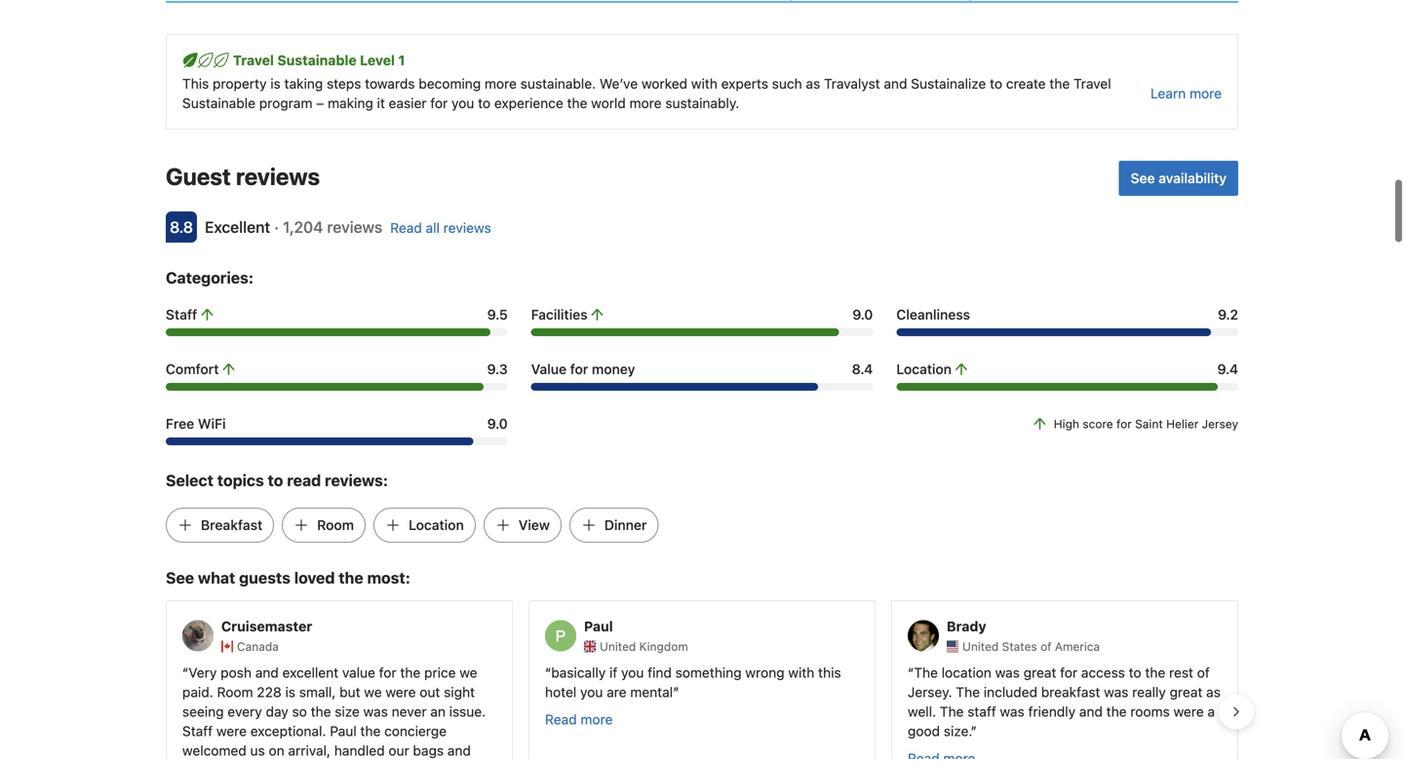 Task type: describe. For each thing, give the bounding box(es) containing it.
concierge
[[384, 724, 447, 740]]

cruisemaster
[[221, 619, 312, 635]]

read more
[[545, 712, 613, 728]]

states
[[1002, 640, 1038, 654]]

us
[[250, 743, 265, 759]]

cleanliness
[[897, 307, 971, 323]]

towards
[[365, 76, 415, 92]]

2 vertical spatial were
[[216, 724, 247, 740]]

excellent
[[205, 218, 270, 237]]

of inside " the location was great for access to the rest of jersey. the included breakfast was really great as well. the staff was friendly and the rooms were a good size.
[[1198, 665, 1210, 681]]

you inside the this property is taking steps towards becoming more sustainable. we've worked with experts such as travalyst and sustainalize to create the travel sustainable program – making it easier for you to experience the world more sustainably.
[[452, 95, 474, 111]]

free
[[166, 416, 194, 432]]

0 horizontal spatial we
[[364, 685, 382, 701]]

good
[[908, 724, 940, 740]]

topics
[[217, 472, 264, 490]]

very
[[189, 665, 217, 681]]

an
[[431, 704, 446, 720]]

more down worked
[[630, 95, 662, 111]]

paid.
[[182, 685, 213, 701]]

brady
[[947, 619, 987, 635]]

america
[[1055, 640, 1100, 654]]

a
[[1208, 704, 1215, 720]]

for inside the this property is taking steps towards becoming more sustainable. we've worked with experts such as travalyst and sustainalize to create the travel sustainable program – making it easier for you to experience the world more sustainably.
[[431, 95, 448, 111]]

rated excellent element
[[205, 218, 270, 237]]

0 vertical spatial great
[[1024, 665, 1057, 681]]

learn more button
[[1151, 84, 1222, 104]]

comfort 9.3 meter
[[166, 384, 508, 391]]

sustainable.
[[521, 76, 596, 92]]

the left 'rooms'
[[1107, 704, 1127, 720]]

price
[[424, 665, 456, 681]]

the right loved
[[339, 569, 364, 588]]

categories:
[[166, 269, 254, 287]]

·
[[274, 218, 279, 237]]

1 horizontal spatial paul
[[584, 619, 613, 635]]

with inside '" basically if you find something wrong with this hotel you are mental'
[[788, 665, 815, 681]]

select topics to read reviews:
[[166, 472, 388, 490]]

0 vertical spatial staff
[[166, 307, 197, 323]]

travel sustainable level 1
[[233, 52, 405, 69]]

see for see what guests loved the most:
[[166, 569, 194, 588]]

was inside " very posh and excellent value for the price we paid. room 228 is small, but we were out sight seeing every day so the size was never an issue. staff were exceptional. paul the concierge welcomed us on arrival, handled our bags
[[363, 704, 388, 720]]

arrival,
[[288, 743, 331, 759]]

friendly
[[1029, 704, 1076, 720]]

facilities
[[531, 307, 588, 323]]

to inside " the location was great for access to the rest of jersey. the included breakfast was really great as well. the staff was friendly and the rooms were a good size.
[[1129, 665, 1142, 681]]

excellent · 1,204 reviews
[[205, 218, 383, 237]]

see what guests loved the most:
[[166, 569, 411, 588]]

for inside " the location was great for access to the rest of jersey. the included breakfast was really great as well. the staff was friendly and the rooms were a good size.
[[1061, 665, 1078, 681]]

paul inside " very posh and excellent value for the price we paid. room 228 is small, but we were out sight seeing every day so the size was never an issue. staff were exceptional. paul the concierge welcomed us on arrival, handled our bags
[[330, 724, 357, 740]]

we've
[[600, 76, 638, 92]]

well.
[[908, 704, 936, 720]]

handled
[[334, 743, 385, 759]]

but
[[340, 685, 361, 701]]

experience
[[494, 95, 564, 111]]

helier
[[1167, 418, 1199, 431]]

1,204
[[283, 218, 323, 237]]

the down sustainable.
[[567, 95, 588, 111]]

money
[[592, 362, 635, 378]]

availability
[[1159, 170, 1227, 187]]

the down small,
[[311, 704, 331, 720]]

staff inside " very posh and excellent value for the price we paid. room 228 is small, but we were out sight seeing every day so the size was never an issue. staff were exceptional. paul the concierge welcomed us on arrival, handled our bags
[[182, 724, 213, 740]]

steps
[[327, 76, 361, 92]]

location
[[942, 665, 992, 681]]

united states of america
[[963, 640, 1100, 654]]

staff
[[968, 704, 997, 720]]

1 horizontal spatial room
[[317, 518, 354, 534]]

select
[[166, 472, 214, 490]]

see availability button
[[1119, 161, 1239, 196]]

room inside " very posh and excellent value for the price we paid. room 228 is small, but we were out sight seeing every day so the size was never an issue. staff were exceptional. paul the concierge welcomed us on arrival, handled our bags
[[217, 685, 253, 701]]

to down becoming
[[478, 95, 491, 111]]

united kingdom
[[600, 640, 688, 654]]

value for money 8.4 meter
[[531, 384, 873, 391]]

0 vertical spatial of
[[1041, 640, 1052, 654]]

1 horizontal spatial were
[[386, 685, 416, 701]]

" the location was great for access to the rest of jersey. the included breakfast was really great as well. the staff was friendly and the rooms were a good size.
[[908, 665, 1221, 740]]

with inside the this property is taking steps towards becoming more sustainable. we've worked with experts such as travalyst and sustainalize to create the travel sustainable program – making it easier for you to experience the world more sustainably.
[[691, 76, 718, 92]]

0 horizontal spatial location
[[409, 518, 464, 534]]

read for read more
[[545, 712, 577, 728]]

guest
[[166, 163, 231, 190]]

" basically if you find something wrong with this hotel you are mental
[[545, 665, 841, 701]]

excellent
[[283, 665, 339, 681]]

is inside the this property is taking steps towards becoming more sustainable. we've worked with experts such as travalyst and sustainalize to create the travel sustainable program – making it easier for you to experience the world more sustainably.
[[271, 76, 281, 92]]

is inside " very posh and excellent value for the price we paid. room 228 is small, but we were out sight seeing every day so the size was never an issue. staff were exceptional. paul the concierge welcomed us on arrival, handled our bags
[[285, 685, 296, 701]]

breakfast
[[201, 518, 263, 534]]

was down included
[[1000, 704, 1025, 720]]

learn
[[1151, 86, 1186, 102]]

travel inside the this property is taking steps towards becoming more sustainable. we've worked with experts such as travalyst and sustainalize to create the travel sustainable program – making it easier for you to experience the world more sustainably.
[[1074, 76, 1112, 92]]

and inside the this property is taking steps towards becoming more sustainable. we've worked with experts such as travalyst and sustainalize to create the travel sustainable program – making it easier for you to experience the world more sustainably.
[[884, 76, 908, 92]]

to left 'read'
[[268, 472, 283, 490]]

read for read all reviews
[[390, 220, 422, 236]]

all
[[426, 220, 440, 236]]

seeing
[[182, 704, 224, 720]]

see availability
[[1131, 170, 1227, 187]]

read
[[287, 472, 321, 490]]

level
[[360, 52, 395, 69]]

more inside learn more button
[[1190, 86, 1222, 102]]

staff 9.5 meter
[[166, 329, 508, 337]]

value
[[342, 665, 375, 681]]

2 vertical spatial you
[[580, 685, 603, 701]]

breakfast
[[1042, 685, 1101, 701]]

basically
[[551, 665, 606, 681]]

more up experience
[[485, 76, 517, 92]]

were inside " the location was great for access to the rest of jersey. the included breakfast was really great as well. the staff was friendly and the rooms were a good size.
[[1174, 704, 1204, 720]]

value for money
[[531, 362, 635, 378]]

our
[[389, 743, 409, 759]]

1 horizontal spatial sustainable
[[277, 52, 357, 69]]

high score for saint helier jersey
[[1054, 418, 1239, 431]]

world
[[591, 95, 626, 111]]

rest
[[1170, 665, 1194, 681]]

issue.
[[449, 704, 486, 720]]

8.8
[[170, 218, 193, 237]]

guests
[[239, 569, 291, 588]]

united states of america image
[[947, 641, 959, 653]]

1 horizontal spatial great
[[1170, 685, 1203, 701]]

for inside " very posh and excellent value for the price we paid. room 228 is small, but we were out sight seeing every day so the size was never an issue. staff were exceptional. paul the concierge welcomed us on arrival, handled our bags
[[379, 665, 397, 681]]

travalyst
[[824, 76, 881, 92]]

making
[[328, 95, 373, 111]]

worked
[[642, 76, 688, 92]]

9.0 for free wifi
[[487, 416, 508, 432]]



Task type: locate. For each thing, give the bounding box(es) containing it.
0 horizontal spatial see
[[166, 569, 194, 588]]

canada
[[237, 640, 279, 654]]

0 horizontal spatial and
[[255, 665, 279, 681]]

sustainable up taking
[[277, 52, 357, 69]]

2 united from the left
[[963, 640, 999, 654]]

more right learn
[[1190, 86, 1222, 102]]

read
[[390, 220, 422, 236], [545, 712, 577, 728]]

0 vertical spatial room
[[317, 518, 354, 534]]

the right 'create'
[[1050, 76, 1070, 92]]

review categories element
[[166, 267, 254, 290]]

9.0 down the 9.3 on the left
[[487, 416, 508, 432]]

1 horizontal spatial with
[[788, 665, 815, 681]]

see inside button
[[1131, 170, 1156, 187]]

1 horizontal spatial we
[[460, 665, 478, 681]]

sustainable inside the this property is taking steps towards becoming more sustainable. we've worked with experts such as travalyst and sustainalize to create the travel sustainable program – making it easier for you to experience the world more sustainably.
[[182, 95, 256, 111]]

wifi
[[198, 416, 226, 432]]

access
[[1082, 665, 1126, 681]]

property
[[213, 76, 267, 92]]

was down access on the bottom right of the page
[[1104, 685, 1129, 701]]

1 horizontal spatial location
[[897, 362, 952, 378]]

1 vertical spatial sustainable
[[182, 95, 256, 111]]

2 horizontal spatial you
[[621, 665, 644, 681]]

1 vertical spatial "
[[971, 724, 977, 740]]

reviews inside "element"
[[236, 163, 320, 190]]

location 9.4 meter
[[897, 384, 1239, 391]]

2 horizontal spatial were
[[1174, 704, 1204, 720]]

0 vertical spatial paul
[[584, 619, 613, 635]]

9.0 for facilities
[[853, 307, 873, 323]]

1 vertical spatial we
[[364, 685, 382, 701]]

for left saint
[[1117, 418, 1132, 431]]

travel right 'create'
[[1074, 76, 1112, 92]]

1 horizontal spatial "
[[545, 665, 551, 681]]

were up the never
[[386, 685, 416, 701]]

1 horizontal spatial reviews
[[327, 218, 383, 237]]

reviews right '1,204'
[[327, 218, 383, 237]]

is up 'program'
[[271, 76, 281, 92]]

0 vertical spatial is
[[271, 76, 281, 92]]

is right 228
[[285, 685, 296, 701]]

comfort
[[166, 362, 219, 378]]

united for brady
[[963, 640, 999, 654]]

0 horizontal spatial with
[[691, 76, 718, 92]]

1 vertical spatial staff
[[182, 724, 213, 740]]

read more button
[[545, 710, 613, 730]]

0 horizontal spatial great
[[1024, 665, 1057, 681]]

1
[[398, 52, 405, 69]]

so
[[292, 704, 307, 720]]

really
[[1133, 685, 1167, 701]]

" inside '" basically if you find something wrong with this hotel you are mental'
[[545, 665, 551, 681]]

great down united states of america
[[1024, 665, 1057, 681]]

location up most:
[[409, 518, 464, 534]]

taking
[[284, 76, 323, 92]]

1 vertical spatial room
[[217, 685, 253, 701]]

1 vertical spatial you
[[621, 665, 644, 681]]

size
[[335, 704, 360, 720]]

" for " the location was great for access to the rest of jersey. the included breakfast was really great as well. the staff was friendly and the rooms were a good size.
[[908, 665, 914, 681]]

9.0
[[853, 307, 873, 323], [487, 416, 508, 432]]

you right if
[[621, 665, 644, 681]]

0 horizontal spatial as
[[806, 76, 821, 92]]

0 vertical spatial you
[[452, 95, 474, 111]]

loved
[[294, 569, 335, 588]]

free wifi 9.0 meter
[[166, 438, 508, 446]]

0 horizontal spatial room
[[217, 685, 253, 701]]

mental
[[630, 685, 673, 701]]

with up sustainably.
[[691, 76, 718, 92]]

for
[[431, 95, 448, 111], [570, 362, 589, 378], [1117, 418, 1132, 431], [379, 665, 397, 681], [1061, 665, 1078, 681]]

you down "basically"
[[580, 685, 603, 701]]

canada image
[[221, 641, 233, 653]]

cleanliness 9.2 meter
[[897, 329, 1239, 337]]

0 vertical spatial 9.0
[[853, 307, 873, 323]]

location down cleanliness
[[897, 362, 952, 378]]

facilities 9.0 meter
[[531, 329, 873, 337]]

were
[[386, 685, 416, 701], [1174, 704, 1204, 720], [216, 724, 247, 740]]

the
[[914, 665, 938, 681], [956, 685, 980, 701], [940, 704, 964, 720]]

0 horizontal spatial paul
[[330, 724, 357, 740]]

with
[[691, 76, 718, 92], [788, 665, 815, 681]]

0 vertical spatial we
[[460, 665, 478, 681]]

read left all
[[390, 220, 422, 236]]

see for see availability
[[1131, 170, 1156, 187]]

travel up property
[[233, 52, 274, 69]]

room down the posh
[[217, 685, 253, 701]]

" up hotel
[[545, 665, 551, 681]]

1 vertical spatial and
[[255, 665, 279, 681]]

0 vertical spatial with
[[691, 76, 718, 92]]

to up really
[[1129, 665, 1142, 681]]

3 " from the left
[[908, 665, 914, 681]]

" down staff
[[971, 724, 977, 740]]

reviews
[[236, 163, 320, 190], [327, 218, 383, 237], [444, 220, 491, 236]]

we up 'sight'
[[460, 665, 478, 681]]

0 vertical spatial see
[[1131, 170, 1156, 187]]

more inside read more button
[[581, 712, 613, 728]]

travel
[[233, 52, 274, 69], [1074, 76, 1112, 92]]

0 horizontal spatial reviews
[[236, 163, 320, 190]]

1 vertical spatial great
[[1170, 685, 1203, 701]]

the up the out
[[400, 665, 421, 681]]

the up really
[[1146, 665, 1166, 681]]

united down brady at the bottom right
[[963, 640, 999, 654]]

included
[[984, 685, 1038, 701]]

scored 8.8 element
[[166, 212, 197, 243]]

of right "rest"
[[1198, 665, 1210, 681]]

0 vertical spatial the
[[914, 665, 938, 681]]

" for mental
[[673, 685, 679, 701]]

2 horizontal spatial and
[[1080, 704, 1103, 720]]

paul down 'size'
[[330, 724, 357, 740]]

0 horizontal spatial sustainable
[[182, 95, 256, 111]]

the up handled at the bottom
[[360, 724, 381, 740]]

0 vertical spatial were
[[386, 685, 416, 701]]

0 vertical spatial "
[[673, 685, 679, 701]]

of right 'states'
[[1041, 640, 1052, 654]]

and down breakfast
[[1080, 704, 1103, 720]]

what
[[198, 569, 235, 588]]

1 united from the left
[[600, 640, 636, 654]]

this property is taking steps towards becoming more sustainable. we've worked with experts such as travalyst and sustainalize to create the travel sustainable program – making it easier for you to experience the world more sustainably.
[[182, 76, 1112, 111]]

sustainalize
[[911, 76, 987, 92]]

you down becoming
[[452, 95, 474, 111]]

0 horizontal spatial you
[[452, 95, 474, 111]]

1 horizontal spatial is
[[285, 685, 296, 701]]

1 vertical spatial as
[[1207, 685, 1221, 701]]

staff
[[166, 307, 197, 323], [182, 724, 213, 740]]

1 horizontal spatial see
[[1131, 170, 1156, 187]]

on
[[269, 743, 285, 759]]

room down reviews:
[[317, 518, 354, 534]]

something
[[676, 665, 742, 681]]

program
[[259, 95, 313, 111]]

0 horizontal spatial were
[[216, 724, 247, 740]]

1 " from the left
[[182, 665, 189, 681]]

saint
[[1136, 418, 1163, 431]]

0 horizontal spatial "
[[182, 665, 189, 681]]

jersey
[[1202, 418, 1239, 431]]

sustainable down property
[[182, 95, 256, 111]]

sustainably.
[[666, 95, 740, 111]]

0 horizontal spatial read
[[390, 220, 422, 236]]

0 horizontal spatial of
[[1041, 640, 1052, 654]]

2 horizontal spatial "
[[908, 665, 914, 681]]

0 vertical spatial and
[[884, 76, 908, 92]]

to
[[990, 76, 1003, 92], [478, 95, 491, 111], [268, 472, 283, 490], [1129, 665, 1142, 681]]

1 horizontal spatial you
[[580, 685, 603, 701]]

2 " from the left
[[545, 665, 551, 681]]

read all reviews
[[390, 220, 491, 236]]

" inside " very posh and excellent value for the price we paid. room 228 is small, but we were out sight seeing every day so the size was never an issue. staff were exceptional. paul the concierge welcomed us on arrival, handled our bags
[[182, 665, 189, 681]]

see
[[1131, 170, 1156, 187], [166, 569, 194, 588]]

more down "are"
[[581, 712, 613, 728]]

1 vertical spatial 9.0
[[487, 416, 508, 432]]

paul up united kingdom image at the bottom of page
[[584, 619, 613, 635]]

9.4
[[1218, 362, 1239, 378]]

for right value
[[379, 665, 397, 681]]

1 horizontal spatial "
[[971, 724, 977, 740]]

1 horizontal spatial as
[[1207, 685, 1221, 701]]

this
[[819, 665, 841, 681]]

" for " very posh and excellent value for the price we paid. room 228 is small, but we were out sight seeing every day so the size was never an issue. staff were exceptional. paul the concierge welcomed us on arrival, handled our bags
[[182, 665, 189, 681]]

the down location
[[956, 685, 980, 701]]

never
[[392, 704, 427, 720]]

0 vertical spatial travel
[[233, 52, 274, 69]]

1 vertical spatial of
[[1198, 665, 1210, 681]]

as up a
[[1207, 685, 1221, 701]]

kingdom
[[640, 640, 688, 654]]

" for the
[[971, 724, 977, 740]]

is
[[271, 76, 281, 92], [285, 685, 296, 701]]

as
[[806, 76, 821, 92], [1207, 685, 1221, 701]]

and inside " the location was great for access to the rest of jersey. the included breakfast was really great as well. the staff was friendly and the rooms were a good size.
[[1080, 704, 1103, 720]]

jersey.
[[908, 685, 953, 701]]

1 vertical spatial paul
[[330, 724, 357, 740]]

1 horizontal spatial 9.0
[[853, 307, 873, 323]]

" up paid.
[[182, 665, 189, 681]]

as inside " the location was great for access to the rest of jersey. the included breakfast was really great as well. the staff was friendly and the rooms were a good size.
[[1207, 685, 1221, 701]]

0 vertical spatial sustainable
[[277, 52, 357, 69]]

this
[[182, 76, 209, 92]]

high
[[1054, 418, 1080, 431]]

becoming
[[419, 76, 481, 92]]

1 horizontal spatial read
[[545, 712, 577, 728]]

" for " basically if you find something wrong with this hotel you are mental
[[545, 665, 551, 681]]

read inside button
[[545, 712, 577, 728]]

reviews right all
[[444, 220, 491, 236]]

rooms
[[1131, 704, 1170, 720]]

" up jersey.
[[908, 665, 914, 681]]

hotel
[[545, 685, 577, 701]]

day
[[266, 704, 289, 720]]

9.3
[[487, 362, 508, 378]]

and inside " very posh and excellent value for the price we paid. room 228 is small, but we were out sight seeing every day so the size was never an issue. staff were exceptional. paul the concierge welcomed us on arrival, handled our bags
[[255, 665, 279, 681]]

see left availability
[[1131, 170, 1156, 187]]

this is a carousel with rotating slides. it displays featured reviews of the property. use the next and previous buttons to navigate. region
[[150, 593, 1254, 760]]

1 vertical spatial travel
[[1074, 76, 1112, 92]]

0 horizontal spatial united
[[600, 640, 636, 654]]

to left 'create'
[[990, 76, 1003, 92]]

9.5
[[487, 307, 508, 323]]

" down 'something'
[[673, 685, 679, 701]]

see left what
[[166, 569, 194, 588]]

1 vertical spatial location
[[409, 518, 464, 534]]

1 horizontal spatial united
[[963, 640, 999, 654]]

united for paul
[[600, 640, 636, 654]]

as right such
[[806, 76, 821, 92]]

great down "rest"
[[1170, 685, 1203, 701]]

1 horizontal spatial and
[[884, 76, 908, 92]]

0 horizontal spatial "
[[673, 685, 679, 701]]

2 vertical spatial the
[[940, 704, 964, 720]]

united
[[600, 640, 636, 654], [963, 640, 999, 654]]

and up 228
[[255, 665, 279, 681]]

posh
[[221, 665, 252, 681]]

such
[[772, 76, 803, 92]]

united up if
[[600, 640, 636, 654]]

" inside " the location was great for access to the rest of jersey. the included breakfast was really great as well. the staff was friendly and the rooms were a good size.
[[908, 665, 914, 681]]

for right 'value'
[[570, 362, 589, 378]]

for down becoming
[[431, 95, 448, 111]]

1 vertical spatial with
[[788, 665, 815, 681]]

1 horizontal spatial travel
[[1074, 76, 1112, 92]]

reviews up ·
[[236, 163, 320, 190]]

0 vertical spatial as
[[806, 76, 821, 92]]

1 vertical spatial is
[[285, 685, 296, 701]]

with left 'this'
[[788, 665, 815, 681]]

0 horizontal spatial 9.0
[[487, 416, 508, 432]]

1 horizontal spatial of
[[1198, 665, 1210, 681]]

0 vertical spatial location
[[897, 362, 952, 378]]

guest reviews element
[[166, 161, 1112, 192]]

staff down the 'seeing'
[[182, 724, 213, 740]]

1 vertical spatial the
[[956, 685, 980, 701]]

welcomed
[[182, 743, 247, 759]]

guest reviews
[[166, 163, 320, 190]]

every
[[228, 704, 262, 720]]

1 vertical spatial see
[[166, 569, 194, 588]]

learn more
[[1151, 86, 1222, 102]]

the up size.
[[940, 704, 964, 720]]

staff down the categories:
[[166, 307, 197, 323]]

1 vertical spatial read
[[545, 712, 577, 728]]

were down "every"
[[216, 724, 247, 740]]

2 vertical spatial and
[[1080, 704, 1103, 720]]

the up jersey.
[[914, 665, 938, 681]]

and
[[884, 76, 908, 92], [255, 665, 279, 681], [1080, 704, 1103, 720]]

read down hotel
[[545, 712, 577, 728]]

was up included
[[996, 665, 1020, 681]]

were left a
[[1174, 704, 1204, 720]]

you
[[452, 95, 474, 111], [621, 665, 644, 681], [580, 685, 603, 701]]

we right but
[[364, 685, 382, 701]]

9.0 up the 8.4
[[853, 307, 873, 323]]

0 vertical spatial read
[[390, 220, 422, 236]]

score
[[1083, 418, 1114, 431]]

more
[[485, 76, 517, 92], [1190, 86, 1222, 102], [630, 95, 662, 111], [581, 712, 613, 728]]

united kingdom image
[[584, 641, 596, 653]]

was right 'size'
[[363, 704, 388, 720]]

free wifi
[[166, 416, 226, 432]]

–
[[316, 95, 324, 111]]

reviews:
[[325, 472, 388, 490]]

was
[[996, 665, 1020, 681], [1104, 685, 1129, 701], [363, 704, 388, 720], [1000, 704, 1025, 720]]

sight
[[444, 685, 475, 701]]

for up breakfast
[[1061, 665, 1078, 681]]

and right travalyst
[[884, 76, 908, 92]]

as inside the this property is taking steps towards becoming more sustainable. we've worked with experts such as travalyst and sustainalize to create the travel sustainable program – making it easier for you to experience the world more sustainably.
[[806, 76, 821, 92]]

most:
[[367, 569, 411, 588]]

2 horizontal spatial reviews
[[444, 220, 491, 236]]

0 horizontal spatial travel
[[233, 52, 274, 69]]

1 vertical spatial were
[[1174, 704, 1204, 720]]

0 horizontal spatial is
[[271, 76, 281, 92]]



Task type: vqa. For each thing, say whether or not it's contained in the screenshot.
the left and
yes



